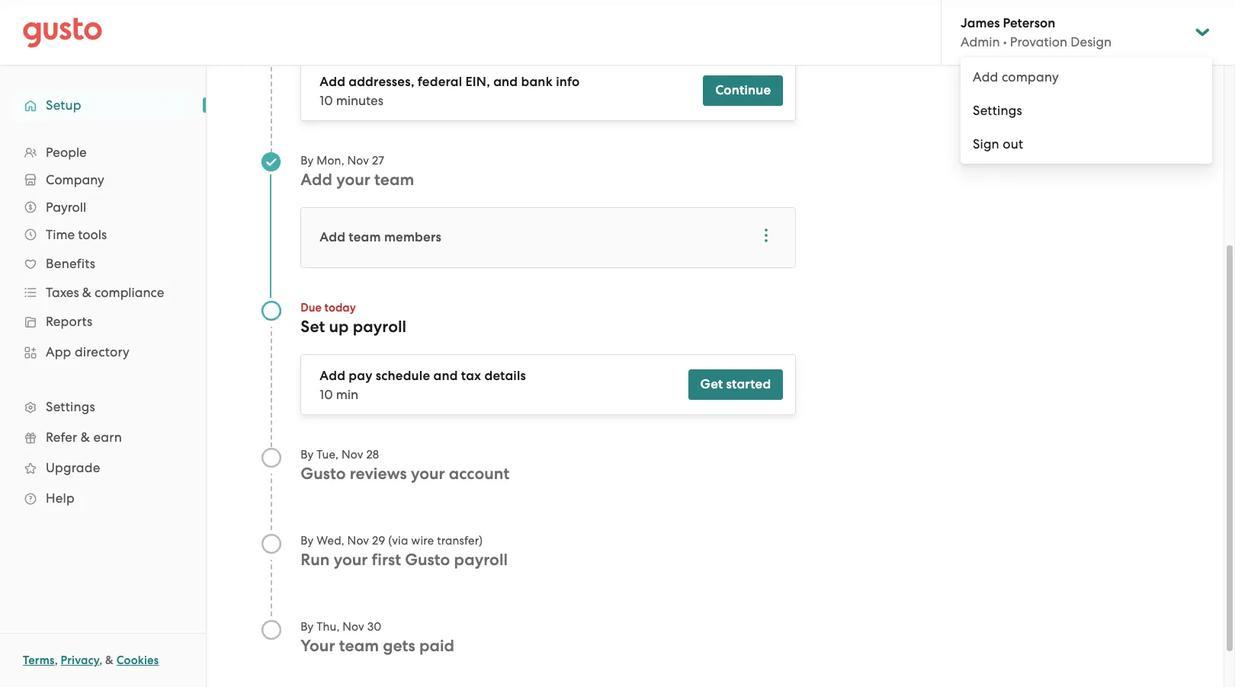 Task type: locate. For each thing, give the bounding box(es) containing it.
set
[[301, 317, 325, 337]]

transfer)
[[437, 534, 483, 548]]

list containing people
[[0, 139, 206, 514]]

nov left "28" on the bottom left of page
[[342, 448, 363, 462]]

10 left minutes
[[320, 93, 333, 108]]

2 10 from the top
[[320, 387, 333, 403]]

circle blank image left your
[[261, 620, 282, 641]]

gusto inside by wed, nov 29 (via wire transfer) run your first gusto payroll
[[405, 550, 450, 570]]

taxes & compliance button
[[15, 279, 191, 307]]

time tools
[[46, 227, 107, 242]]

1 horizontal spatial settings link
[[961, 94, 1212, 127]]

thu,
[[317, 621, 340, 634]]

1 vertical spatial settings link
[[15, 393, 191, 421]]

0 vertical spatial your
[[336, 170, 370, 190]]

and
[[493, 74, 518, 90], [433, 368, 458, 384]]

add company link
[[961, 60, 1212, 94]]

10 inside add addresses, federal ein, and bank info 10 minutes
[[320, 93, 333, 108]]

sign
[[973, 136, 1000, 152]]

team inside by thu, nov 30 your team gets paid
[[339, 637, 379, 656]]

team
[[374, 170, 414, 190], [349, 229, 381, 246], [339, 637, 379, 656]]

0 vertical spatial settings
[[973, 103, 1022, 118]]

add down admin
[[973, 69, 998, 85]]

nov
[[347, 154, 369, 168], [342, 448, 363, 462], [347, 534, 369, 548], [343, 621, 364, 634]]

your inside "by tue, nov 28 gusto reviews your account"
[[411, 464, 445, 484]]

wed,
[[317, 534, 344, 548]]

your down mon,
[[336, 170, 370, 190]]

gets
[[383, 637, 415, 656]]

tax
[[461, 368, 481, 384]]

add inside add addresses, federal ein, and bank info 10 minutes
[[320, 74, 345, 90]]

0 horizontal spatial gusto
[[301, 464, 346, 484]]

payroll down transfer)
[[454, 550, 508, 570]]

your right reviews
[[411, 464, 445, 484]]

members
[[384, 229, 441, 246]]

team left members
[[349, 229, 381, 246]]

27
[[372, 154, 384, 168]]

1 vertical spatial settings
[[46, 400, 95, 415]]

by left the thu,
[[301, 621, 314, 634]]

by up run
[[301, 534, 314, 548]]

cookies
[[116, 654, 159, 668]]

1 vertical spatial circle blank image
[[261, 620, 282, 641]]

circle blank image left tue,
[[261, 448, 282, 469]]

0 vertical spatial and
[[493, 74, 518, 90]]

mon,
[[317, 154, 344, 168]]

4 by from the top
[[301, 621, 314, 634]]

list
[[0, 139, 206, 514]]

out
[[1003, 136, 1023, 152]]

add up minutes
[[320, 74, 345, 90]]

0 vertical spatial payroll
[[353, 317, 407, 337]]

0 vertical spatial team
[[374, 170, 414, 190]]

gusto down the wire
[[405, 550, 450, 570]]

1 horizontal spatial payroll
[[454, 550, 508, 570]]

payroll inside by wed, nov 29 (via wire transfer) run your first gusto payroll
[[454, 550, 508, 570]]

gusto
[[301, 464, 346, 484], [405, 550, 450, 570]]

add up the min
[[320, 368, 345, 384]]

1 vertical spatial gusto
[[405, 550, 450, 570]]

nov for add
[[347, 154, 369, 168]]

add for add team members
[[320, 229, 345, 246]]

pay
[[349, 368, 373, 384]]

& inside dropdown button
[[82, 285, 91, 300]]

your inside by mon, nov 27 add your team
[[336, 170, 370, 190]]

nov inside "by tue, nov 28 gusto reviews your account"
[[342, 448, 363, 462]]

add inside add pay schedule and tax details 10 min
[[320, 368, 345, 384]]

team down 30
[[339, 637, 379, 656]]

1 horizontal spatial ,
[[99, 654, 102, 668]]

& left earn
[[81, 430, 90, 445]]

your
[[301, 637, 335, 656]]

1 by from the top
[[301, 154, 314, 168]]

provation
[[1010, 34, 1068, 50]]

1 vertical spatial payroll
[[454, 550, 508, 570]]

your down wed,
[[334, 550, 368, 570]]

2 , from the left
[[99, 654, 102, 668]]

0 horizontal spatial and
[[433, 368, 458, 384]]

and left the tax
[[433, 368, 458, 384]]

by left mon,
[[301, 154, 314, 168]]

add
[[973, 69, 998, 85], [320, 74, 345, 90], [301, 170, 332, 190], [320, 229, 345, 246], [320, 368, 345, 384]]

company
[[46, 172, 104, 188]]

paid
[[419, 637, 454, 656]]

terms , privacy , & cookies
[[23, 654, 159, 668]]

nov inside by wed, nov 29 (via wire transfer) run your first gusto payroll
[[347, 534, 369, 548]]

nov inside by thu, nov 30 your team gets paid
[[343, 621, 364, 634]]

10
[[320, 93, 333, 108], [320, 387, 333, 403]]

get started button
[[688, 370, 783, 400]]

add inside by mon, nov 27 add your team
[[301, 170, 332, 190]]

payroll right up
[[353, 317, 407, 337]]

add down mon,
[[301, 170, 332, 190]]

team down 27
[[374, 170, 414, 190]]

and inside add addresses, federal ein, and bank info 10 minutes
[[493, 74, 518, 90]]

circle blank image
[[261, 448, 282, 469], [261, 620, 282, 641]]

by for gusto reviews your account
[[301, 448, 314, 462]]

james peterson admin • provation design
[[961, 15, 1112, 50]]

privacy link
[[61, 654, 99, 668]]

by wed, nov 29 (via wire transfer) run your first gusto payroll
[[301, 534, 508, 570]]

app directory
[[46, 345, 130, 360]]

0 horizontal spatial ,
[[55, 654, 58, 668]]

design
[[1071, 34, 1112, 50]]

0 vertical spatial 10
[[320, 93, 333, 108]]

add for add pay schedule and tax details 10 min
[[320, 368, 345, 384]]

people
[[46, 145, 87, 160]]

3 by from the top
[[301, 534, 314, 548]]

, left the 'cookies'
[[99, 654, 102, 668]]

and inside add pay schedule and tax details 10 min
[[433, 368, 458, 384]]

settings up sign out at right top
[[973, 103, 1022, 118]]

1 horizontal spatial settings
[[973, 103, 1022, 118]]

gusto down tue,
[[301, 464, 346, 484]]

nov for your
[[343, 621, 364, 634]]

by left tue,
[[301, 448, 314, 462]]

sign out
[[973, 136, 1023, 152]]

and right ein,
[[493, 74, 518, 90]]

&
[[82, 285, 91, 300], [81, 430, 90, 445], [105, 654, 114, 668]]

add down by mon, nov 27 add your team
[[320, 229, 345, 246]]

by inside by thu, nov 30 your team gets paid
[[301, 621, 314, 634]]

federal
[[418, 74, 462, 90]]

by
[[301, 154, 314, 168], [301, 448, 314, 462], [301, 534, 314, 548], [301, 621, 314, 634]]

reports link
[[15, 308, 191, 335]]

time tools button
[[15, 221, 191, 249]]

nov inside by mon, nov 27 add your team
[[347, 154, 369, 168]]

1 vertical spatial and
[[433, 368, 458, 384]]

help link
[[15, 485, 191, 512]]

add pay schedule and tax details 10 min
[[320, 368, 526, 403]]

& left the 'cookies'
[[105, 654, 114, 668]]

by inside by mon, nov 27 add your team
[[301, 154, 314, 168]]

nov left 29
[[347, 534, 369, 548]]

2 circle blank image from the top
[[261, 620, 282, 641]]

settings link up refer & earn link
[[15, 393, 191, 421]]

1 horizontal spatial and
[[493, 74, 518, 90]]

(via
[[388, 534, 408, 548]]

add inside 'link'
[[973, 69, 998, 85]]

2 vertical spatial team
[[339, 637, 379, 656]]

0 vertical spatial gusto
[[301, 464, 346, 484]]

by inside "by tue, nov 28 gusto reviews your account"
[[301, 448, 314, 462]]

payroll inside due today set up payroll
[[353, 317, 407, 337]]

wire
[[411, 534, 434, 548]]

settings up the refer
[[46, 400, 95, 415]]

1 vertical spatial your
[[411, 464, 445, 484]]

1 circle blank image from the top
[[261, 448, 282, 469]]

1 10 from the top
[[320, 93, 333, 108]]

by mon, nov 27 add your team
[[301, 154, 414, 190]]

0 horizontal spatial settings
[[46, 400, 95, 415]]

your
[[336, 170, 370, 190], [411, 464, 445, 484], [334, 550, 368, 570]]

2 by from the top
[[301, 448, 314, 462]]

& for compliance
[[82, 285, 91, 300]]

settings link down company
[[961, 94, 1212, 127]]

first
[[372, 550, 401, 570]]

refer
[[46, 430, 77, 445]]

refer & earn link
[[15, 424, 191, 451]]

& right 'taxes' on the left of page
[[82, 285, 91, 300]]

1 horizontal spatial gusto
[[405, 550, 450, 570]]

1 vertical spatial &
[[81, 430, 90, 445]]

0 horizontal spatial payroll
[[353, 317, 407, 337]]

settings
[[973, 103, 1022, 118], [46, 400, 95, 415]]

, left privacy
[[55, 654, 58, 668]]

add addresses, federal ein, and bank info 10 minutes
[[320, 74, 580, 108]]

by for run your first gusto payroll
[[301, 534, 314, 548]]

0 vertical spatial &
[[82, 285, 91, 300]]

app directory link
[[15, 339, 191, 366]]

0 horizontal spatial settings link
[[15, 393, 191, 421]]

2 vertical spatial your
[[334, 550, 368, 570]]

nov left 27
[[347, 154, 369, 168]]

nov left 30
[[343, 621, 364, 634]]

0 vertical spatial circle blank image
[[261, 448, 282, 469]]

settings inside gusto navigation element
[[46, 400, 95, 415]]

by inside by wed, nov 29 (via wire transfer) run your first gusto payroll
[[301, 534, 314, 548]]

terms link
[[23, 654, 55, 668]]

1 vertical spatial 10
[[320, 387, 333, 403]]

team inside by mon, nov 27 add your team
[[374, 170, 414, 190]]

gusto navigation element
[[0, 66, 206, 538]]

by for add your team
[[301, 154, 314, 168]]

10 left the min
[[320, 387, 333, 403]]

payroll
[[353, 317, 407, 337], [454, 550, 508, 570]]

28
[[366, 448, 379, 462]]

your inside by wed, nov 29 (via wire transfer) run your first gusto payroll
[[334, 550, 368, 570]]

due
[[301, 301, 322, 315]]



Task type: describe. For each thing, give the bounding box(es) containing it.
setup
[[46, 98, 81, 113]]

nov for gusto
[[342, 448, 363, 462]]

company
[[1002, 69, 1059, 85]]

2 vertical spatial &
[[105, 654, 114, 668]]

reviews
[[350, 464, 407, 484]]

by thu, nov 30 your team gets paid
[[301, 621, 454, 656]]

& for earn
[[81, 430, 90, 445]]

peterson
[[1003, 15, 1055, 31]]

10 inside add pay schedule and tax details 10 min
[[320, 387, 333, 403]]

run
[[301, 550, 330, 570]]

add team members
[[320, 229, 441, 246]]

directory
[[75, 345, 130, 360]]

by tue, nov 28 gusto reviews your account
[[301, 448, 510, 484]]

started
[[726, 377, 771, 393]]

earn
[[93, 430, 122, 445]]

terms
[[23, 654, 55, 668]]

payroll button
[[15, 194, 191, 221]]

circle checked image
[[261, 152, 282, 172]]

nov for (via
[[347, 534, 369, 548]]

taxes & compliance
[[46, 285, 164, 300]]

info
[[556, 74, 580, 90]]

0 vertical spatial settings link
[[961, 94, 1212, 127]]

circle blank image for your team gets paid
[[261, 620, 282, 641]]

help
[[46, 491, 75, 506]]

benefits
[[46, 256, 95, 271]]

upgrade link
[[15, 454, 191, 482]]

continue
[[715, 82, 771, 98]]

due today set up payroll
[[301, 301, 407, 337]]

circle blank image for gusto reviews your account
[[261, 448, 282, 469]]

details
[[485, 368, 526, 384]]

30
[[367, 621, 382, 634]]

schedule
[[376, 368, 430, 384]]

•
[[1003, 34, 1007, 50]]

privacy
[[61, 654, 99, 668]]

sign out button
[[961, 127, 1212, 161]]

benefits link
[[15, 250, 191, 278]]

1 , from the left
[[55, 654, 58, 668]]

cookies button
[[116, 652, 159, 670]]

tools
[[78, 227, 107, 242]]

account
[[449, 464, 510, 484]]

add company
[[973, 69, 1059, 85]]

by for your team gets paid
[[301, 621, 314, 634]]

home image
[[23, 17, 102, 48]]

circle blank image
[[261, 534, 282, 555]]

29
[[372, 534, 385, 548]]

get started
[[700, 377, 771, 393]]

refer & earn
[[46, 430, 122, 445]]

add for add addresses, federal ein, and bank info 10 minutes
[[320, 74, 345, 90]]

gusto inside "by tue, nov 28 gusto reviews your account"
[[301, 464, 346, 484]]

ein,
[[466, 74, 490, 90]]

bank
[[521, 74, 553, 90]]

compliance
[[95, 285, 164, 300]]

setup link
[[15, 91, 191, 119]]

admin
[[961, 34, 1000, 50]]

james
[[961, 15, 1000, 31]]

tue,
[[317, 448, 339, 462]]

reports
[[46, 314, 93, 329]]

1 vertical spatial team
[[349, 229, 381, 246]]

app
[[46, 345, 71, 360]]

time
[[46, 227, 75, 242]]

up
[[329, 317, 349, 337]]

today
[[324, 301, 356, 315]]

company button
[[15, 166, 191, 194]]

get
[[700, 377, 723, 393]]

taxes
[[46, 285, 79, 300]]

min
[[336, 387, 358, 403]]

payroll
[[46, 200, 86, 215]]

continue button
[[703, 75, 783, 106]]

minutes
[[336, 93, 383, 108]]

upgrade
[[46, 461, 100, 476]]

people button
[[15, 139, 191, 166]]

addresses,
[[349, 74, 415, 90]]

add for add company
[[973, 69, 998, 85]]



Task type: vqa. For each thing, say whether or not it's contained in the screenshot.
Provation
yes



